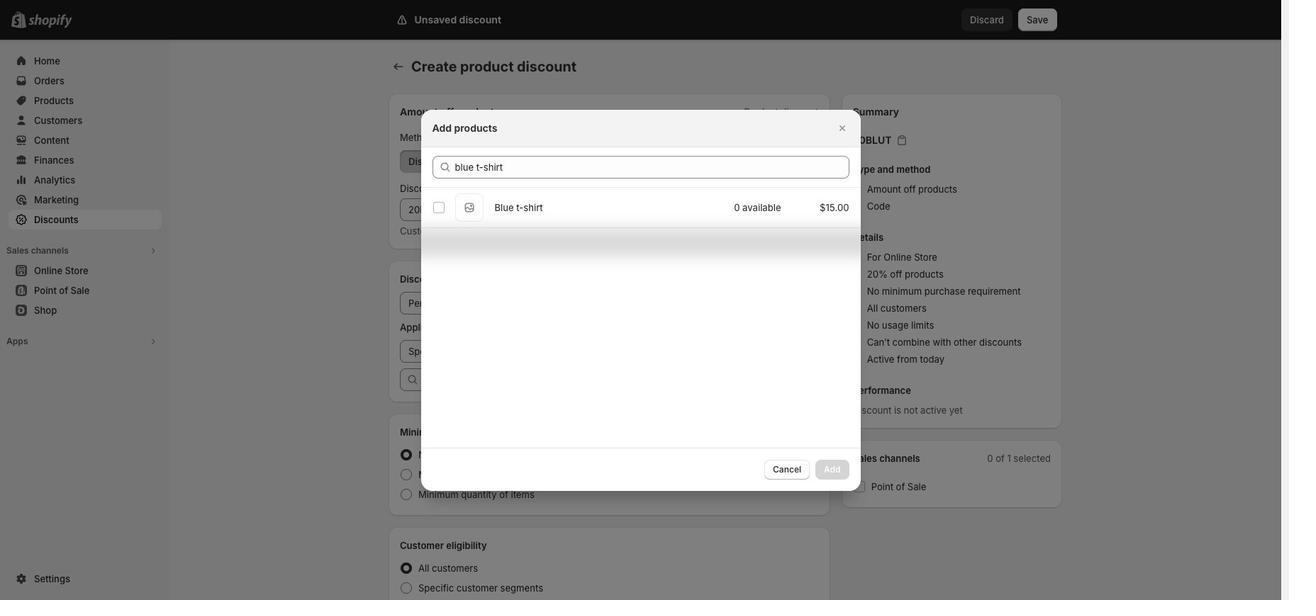Task type: vqa. For each thing, say whether or not it's contained in the screenshot.
dialog
yes



Task type: describe. For each thing, give the bounding box(es) containing it.
shopify image
[[28, 14, 72, 28]]



Task type: locate. For each thing, give the bounding box(es) containing it.
Search products text field
[[455, 156, 849, 178]]

dialog
[[0, 110, 1281, 491]]



